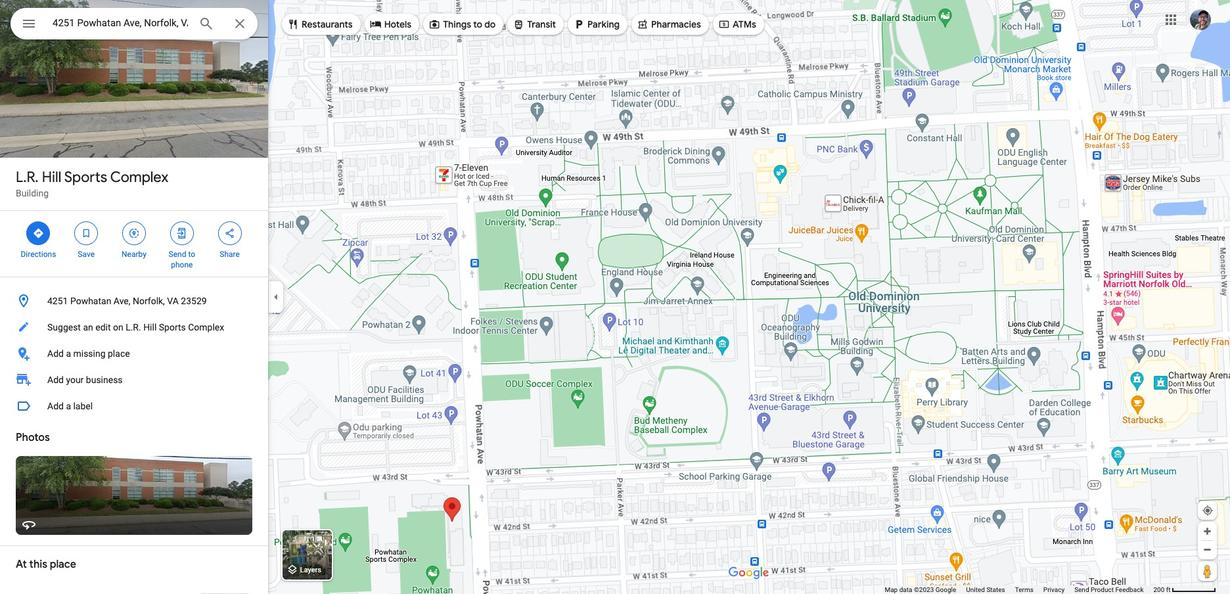 Task type: locate. For each thing, give the bounding box(es) containing it.
1 vertical spatial complex
[[188, 322, 224, 333]]

to
[[473, 18, 482, 30], [188, 250, 195, 259]]

label
[[73, 401, 93, 411]]

add left your
[[47, 375, 64, 385]]

0 horizontal spatial hill
[[42, 168, 61, 187]]

show street view coverage image
[[1198, 561, 1217, 581]]

terms
[[1015, 586, 1034, 593]]

place
[[108, 348, 130, 359], [50, 558, 76, 571]]

google account: cj baylor  
(christian.baylor@adept.ai) image
[[1190, 9, 1211, 30]]

l.r. hill sports complex main content
[[0, 0, 268, 594]]


[[573, 17, 585, 32]]

0 vertical spatial send
[[169, 250, 186, 259]]

send left the product
[[1075, 586, 1089, 593]]

 pharmacies
[[637, 17, 701, 32]]

collapse side panel image
[[269, 290, 283, 304]]

a inside button
[[66, 401, 71, 411]]

1 a from the top
[[66, 348, 71, 359]]

to up phone
[[188, 250, 195, 259]]

united states
[[966, 586, 1005, 593]]

1 vertical spatial send
[[1075, 586, 1089, 593]]

send to phone
[[169, 250, 195, 269]]

hill down norfolk,
[[143, 322, 157, 333]]

 parking
[[573, 17, 620, 32]]

1 vertical spatial place
[[50, 558, 76, 571]]

complex inside button
[[188, 322, 224, 333]]

place right this
[[50, 558, 76, 571]]

0 vertical spatial l.r.
[[16, 168, 38, 187]]

hill inside l.r. hill sports complex building
[[42, 168, 61, 187]]

0 horizontal spatial complex
[[110, 168, 168, 187]]

complex
[[110, 168, 168, 187], [188, 322, 224, 333]]

3 add from the top
[[47, 401, 64, 411]]

0 horizontal spatial sports
[[64, 168, 107, 187]]

0 horizontal spatial to
[[188, 250, 195, 259]]

footer containing map data ©2023 google
[[885, 586, 1154, 594]]

1 horizontal spatial to
[[473, 18, 482, 30]]

parking
[[588, 18, 620, 30]]

l.r. right on
[[126, 322, 141, 333]]


[[80, 226, 92, 241]]

23529
[[181, 296, 207, 306]]

 things to do
[[429, 17, 496, 32]]

2 a from the top
[[66, 401, 71, 411]]

0 vertical spatial sports
[[64, 168, 107, 187]]

zoom out image
[[1203, 545, 1212, 555]]

none field inside 4251 powhatan ave, norfolk, va 23529 field
[[53, 15, 188, 31]]

directions
[[21, 250, 56, 259]]

sports down va
[[159, 322, 186, 333]]

hill up building
[[42, 168, 61, 187]]

1 horizontal spatial l.r.
[[126, 322, 141, 333]]

this
[[29, 558, 47, 571]]

atms
[[733, 18, 756, 30]]

phone
[[171, 260, 193, 269]]

0 horizontal spatial send
[[169, 250, 186, 259]]

add for add your business
[[47, 375, 64, 385]]

your
[[66, 375, 84, 385]]

200
[[1154, 586, 1165, 593]]

a left "label"
[[66, 401, 71, 411]]


[[429, 17, 440, 32]]

add left "label"
[[47, 401, 64, 411]]


[[637, 17, 649, 32]]

on
[[113, 322, 123, 333]]


[[32, 226, 44, 241]]

add
[[47, 348, 64, 359], [47, 375, 64, 385], [47, 401, 64, 411]]

to left do
[[473, 18, 482, 30]]

send inside button
[[1075, 586, 1089, 593]]

things
[[443, 18, 471, 30]]

to inside  things to do
[[473, 18, 482, 30]]

0 vertical spatial to
[[473, 18, 482, 30]]

a for missing
[[66, 348, 71, 359]]

0 vertical spatial complex
[[110, 168, 168, 187]]

photos
[[16, 431, 50, 444]]

1 horizontal spatial place
[[108, 348, 130, 359]]

suggest an edit on l.r. hill sports complex button
[[0, 314, 268, 340]]

1 horizontal spatial hill
[[143, 322, 157, 333]]

pharmacies
[[651, 18, 701, 30]]

sports
[[64, 168, 107, 187], [159, 322, 186, 333]]

2 add from the top
[[47, 375, 64, 385]]

sports inside l.r. hill sports complex building
[[64, 168, 107, 187]]

missing
[[73, 348, 106, 359]]

complex up the 
[[110, 168, 168, 187]]

do
[[484, 18, 496, 30]]

1 vertical spatial a
[[66, 401, 71, 411]]

1 horizontal spatial complex
[[188, 322, 224, 333]]

hill inside button
[[143, 322, 157, 333]]

sports inside button
[[159, 322, 186, 333]]

0 vertical spatial place
[[108, 348, 130, 359]]

a left missing
[[66, 348, 71, 359]]

send up phone
[[169, 250, 186, 259]]

add your business link
[[0, 367, 268, 393]]


[[224, 226, 236, 241]]

l.r. up building
[[16, 168, 38, 187]]

sports up 
[[64, 168, 107, 187]]

complex inside l.r. hill sports complex building
[[110, 168, 168, 187]]

l.r.
[[16, 168, 38, 187], [126, 322, 141, 333]]

hill
[[42, 168, 61, 187], [143, 322, 157, 333]]

1 vertical spatial l.r.
[[126, 322, 141, 333]]

a
[[66, 348, 71, 359], [66, 401, 71, 411]]

states
[[987, 586, 1005, 593]]

show your location image
[[1202, 505, 1214, 517]]

1 horizontal spatial sports
[[159, 322, 186, 333]]

add your business
[[47, 375, 123, 385]]

1 vertical spatial to
[[188, 250, 195, 259]]

hotels
[[384, 18, 411, 30]]

send
[[169, 250, 186, 259], [1075, 586, 1089, 593]]

add inside button
[[47, 401, 64, 411]]

0 vertical spatial a
[[66, 348, 71, 359]]

united
[[966, 586, 985, 593]]

product
[[1091, 586, 1114, 593]]

add down suggest
[[47, 348, 64, 359]]

4251
[[47, 296, 68, 306]]

add inside button
[[47, 348, 64, 359]]

add a label button
[[0, 393, 268, 419]]

place down on
[[108, 348, 130, 359]]

None field
[[53, 15, 188, 31]]

0 vertical spatial hill
[[42, 168, 61, 187]]

l.r. inside l.r. hill sports complex building
[[16, 168, 38, 187]]

4251 powhatan ave, norfolk, va 23529 button
[[0, 288, 268, 314]]

google
[[936, 586, 956, 593]]

1 vertical spatial add
[[47, 375, 64, 385]]

complex down 23529
[[188, 322, 224, 333]]

actions for l.r. hill sports complex region
[[0, 211, 268, 277]]

1 vertical spatial sports
[[159, 322, 186, 333]]

add a label
[[47, 401, 93, 411]]

send inside the 'send to phone'
[[169, 250, 186, 259]]

add for add a label
[[47, 401, 64, 411]]

0 horizontal spatial l.r.
[[16, 168, 38, 187]]

footer
[[885, 586, 1154, 594]]

1 vertical spatial hill
[[143, 322, 157, 333]]

google maps element
[[0, 0, 1230, 594]]

 atms
[[718, 17, 756, 32]]

l.r. hill sports complex building
[[16, 168, 168, 198]]

layers
[[300, 566, 321, 575]]

to inside the 'send to phone'
[[188, 250, 195, 259]]

data
[[899, 586, 912, 593]]

a inside button
[[66, 348, 71, 359]]

2 vertical spatial add
[[47, 401, 64, 411]]

1 horizontal spatial send
[[1075, 586, 1089, 593]]

0 vertical spatial add
[[47, 348, 64, 359]]

1 add from the top
[[47, 348, 64, 359]]

send product feedback
[[1075, 586, 1144, 593]]

 search field
[[11, 8, 258, 42]]



Task type: vqa. For each thing, say whether or not it's contained in the screenshot.


Task type: describe. For each thing, give the bounding box(es) containing it.

[[718, 17, 730, 32]]

nearby
[[122, 250, 146, 259]]

 transit
[[513, 17, 556, 32]]


[[370, 17, 382, 32]]

powhatan
[[70, 296, 111, 306]]

building
[[16, 188, 49, 198]]

add a missing place button
[[0, 340, 268, 367]]


[[176, 226, 188, 241]]


[[21, 14, 37, 33]]

an
[[83, 322, 93, 333]]

send for send product feedback
[[1075, 586, 1089, 593]]

4251 powhatan ave, norfolk, va 23529
[[47, 296, 207, 306]]

200 ft
[[1154, 586, 1171, 593]]

map
[[885, 586, 898, 593]]

add a missing place
[[47, 348, 130, 359]]

map data ©2023 google
[[885, 586, 956, 593]]


[[128, 226, 140, 241]]

restaurants
[[302, 18, 353, 30]]

norfolk,
[[133, 296, 165, 306]]

business
[[86, 375, 123, 385]]

zoom in image
[[1203, 526, 1212, 536]]

edit
[[95, 322, 111, 333]]

united states button
[[966, 586, 1005, 594]]

privacy
[[1043, 586, 1065, 593]]

add for add a missing place
[[47, 348, 64, 359]]

l.r. inside button
[[126, 322, 141, 333]]


[[513, 17, 525, 32]]

200 ft button
[[1154, 586, 1216, 593]]

at this place
[[16, 558, 76, 571]]

terms button
[[1015, 586, 1034, 594]]

footer inside google maps element
[[885, 586, 1154, 594]]

at
[[16, 558, 27, 571]]


[[287, 17, 299, 32]]

suggest
[[47, 322, 81, 333]]

ave,
[[114, 296, 130, 306]]

send for send to phone
[[169, 250, 186, 259]]

 button
[[11, 8, 47, 42]]

4251 Powhatan Ave, Norfolk, VA 23529 field
[[11, 8, 258, 39]]

ft
[[1166, 586, 1171, 593]]

transit
[[527, 18, 556, 30]]

 restaurants
[[287, 17, 353, 32]]

suggest an edit on l.r. hill sports complex
[[47, 322, 224, 333]]

a for label
[[66, 401, 71, 411]]

va
[[167, 296, 179, 306]]

privacy button
[[1043, 586, 1065, 594]]

©2023
[[914, 586, 934, 593]]

feedback
[[1115, 586, 1144, 593]]

 hotels
[[370, 17, 411, 32]]

place inside button
[[108, 348, 130, 359]]

save
[[78, 250, 95, 259]]

0 horizontal spatial place
[[50, 558, 76, 571]]

share
[[220, 250, 240, 259]]

send product feedback button
[[1075, 586, 1144, 594]]



